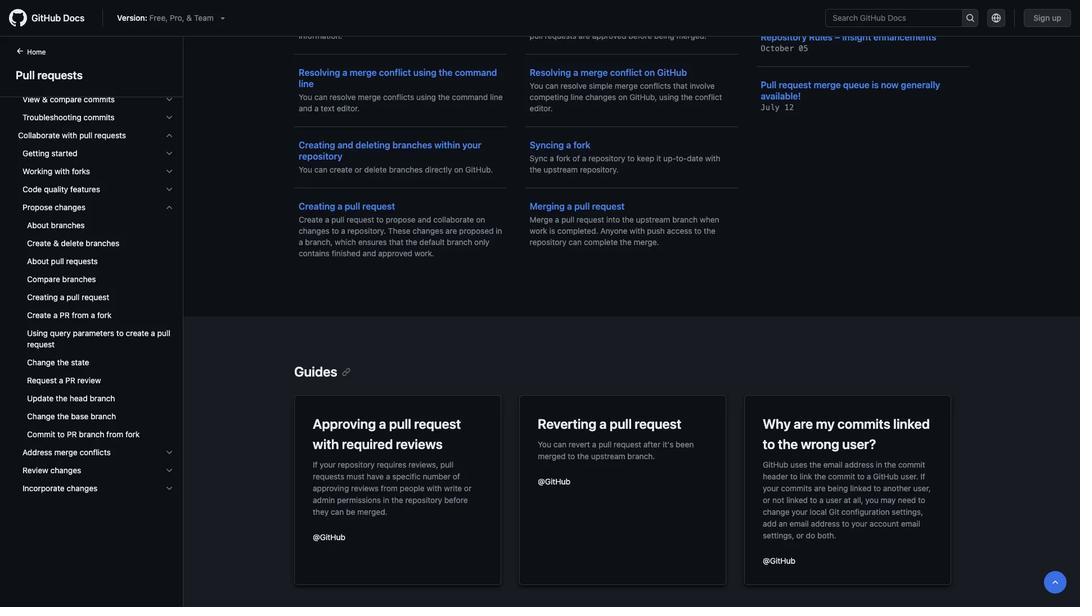 Task type: locate. For each thing, give the bounding box(es) containing it.
a inside request a pr review link
[[59, 376, 63, 385]]

pr down change the base branch
[[67, 430, 77, 439]]

in up the merged.
[[383, 496, 389, 505]]

with up code quality features
[[55, 167, 70, 176]]

1 vertical spatial change
[[27, 412, 55, 421]]

1 vertical spatial upstream
[[636, 215, 670, 224]]

which
[[335, 238, 356, 247]]

involve
[[690, 81, 715, 91]]

are left the being
[[814, 484, 826, 493]]

your up approving in the left of the page
[[320, 460, 336, 469]]

1 editor. from the left
[[337, 104, 360, 113]]

@github for why are my commits linked to the wrong user?
[[763, 556, 795, 566]]

3 sc 9kayk9 0 image from the top
[[165, 185, 174, 194]]

default
[[419, 238, 445, 247]]

reviews up permissions
[[351, 484, 379, 493]]

branch for change the base branch
[[91, 412, 116, 421]]

pull
[[79, 131, 92, 140], [345, 201, 360, 212], [574, 201, 590, 212], [331, 215, 344, 224], [561, 215, 574, 224], [51, 257, 64, 266], [66, 293, 79, 302], [157, 329, 170, 338], [389, 416, 411, 432], [610, 416, 632, 432], [598, 440, 612, 449], [440, 460, 453, 469]]

before
[[444, 496, 468, 505]]

upstream
[[544, 165, 578, 174], [636, 215, 670, 224], [591, 452, 625, 461]]

with down number in the left of the page
[[427, 484, 442, 493]]

in inside if your repository requires reviews, pull requests must have a specific number of approving reviews from people with write or admin permissions in the repository before they can be merged.
[[383, 496, 389, 505]]

upstream down reverting a pull request
[[591, 452, 625, 461]]

0 vertical spatial repository.
[[580, 165, 618, 174]]

working with forks button
[[14, 163, 178, 181]]

1 change from the top
[[27, 358, 55, 367]]

linked inside 'why are my commits linked to the wrong user?'
[[893, 416, 930, 432]]

2 propose changes element from the top
[[9, 217, 183, 444]]

1 horizontal spatial conflicts
[[383, 93, 414, 102]]

to inside using query parameters to create a pull request
[[116, 329, 124, 338]]

1 horizontal spatial from
[[106, 430, 123, 439]]

about up "compare"
[[27, 257, 49, 266]]

0 horizontal spatial is
[[549, 226, 555, 236]]

2 collaborate with pull requests element from the top
[[9, 145, 183, 498]]

0 vertical spatial if
[[313, 460, 318, 469]]

1 horizontal spatial upstream
[[591, 452, 625, 461]]

2 vertical spatial upstream
[[591, 452, 625, 461]]

reviews inside if your repository requires reviews, pull requests must have a specific number of approving reviews from people with write or admin permissions in the repository before they can be merged.
[[351, 484, 379, 493]]

can inside 'creating and deleting branches within your repository you can create or delete branches directly on github.'
[[314, 165, 327, 174]]

2 horizontal spatial are
[[814, 484, 826, 493]]

from down creating a pull request
[[72, 311, 89, 320]]

creating inside creating a pull request create a pull request to propose and collaborate on changes to a repository. these changes are proposed in a branch, which ensures that the default branch only contains finished and approved work.
[[299, 201, 335, 212]]

email
[[823, 460, 843, 469], [790, 519, 809, 528], [901, 519, 920, 528]]

0 horizontal spatial upstream
[[544, 165, 578, 174]]

& down about branches
[[53, 239, 59, 248]]

with up merge.
[[630, 226, 645, 236]]

on left github,
[[618, 93, 627, 102]]

been
[[676, 440, 694, 449]]

1 sc 9kayk9 0 image from the top
[[165, 95, 174, 104]]

fork down 'change the base branch' link
[[125, 430, 140, 439]]

2 vertical spatial create
[[27, 311, 51, 320]]

0 vertical spatial about
[[27, 221, 49, 230]]

reviews
[[396, 437, 443, 452], [351, 484, 379, 493]]

sc 9kayk9 0 image inside getting started dropdown button
[[165, 149, 174, 158]]

finished
[[332, 249, 360, 258]]

0 horizontal spatial commit
[[828, 472, 855, 481]]

why
[[763, 416, 791, 432]]

requires
[[377, 460, 406, 469]]

0 vertical spatial creating
[[299, 140, 335, 150]]

sc 9kayk9 0 image for getting started
[[165, 149, 174, 158]]

are inside github uses the email address in the commit header to link the commit to a github user. if your commits are being linked to another user, or not linked to a user at all, you may need to change your local git configuration settings, add an email address to your account email settings, or do both.
[[814, 484, 826, 493]]

pull up available!
[[761, 80, 776, 90]]

3 sc 9kayk9 0 image from the top
[[165, 149, 174, 158]]

have
[[367, 472, 384, 481]]

pr down creating a pull request
[[60, 311, 70, 320]]

requests up compare
[[37, 68, 83, 81]]

merging
[[530, 201, 565, 212]]

0 vertical spatial conflicts
[[640, 81, 671, 91]]

fork for create
[[97, 311, 111, 320]]

1 horizontal spatial in
[[496, 226, 502, 236]]

linked up user.
[[893, 416, 930, 432]]

request up branch.
[[614, 440, 641, 449]]

your
[[462, 140, 481, 150], [320, 460, 336, 469], [763, 484, 779, 493], [792, 507, 808, 517], [851, 519, 867, 528]]

is inside 'merging a pull request merge a pull request into the upstream branch when work is completed. anyone with push access to the repository can complete the merge.'
[[549, 226, 555, 236]]

from down have
[[381, 484, 398, 493]]

0 vertical spatial that
[[673, 81, 688, 91]]

create & delete branches
[[27, 239, 119, 248]]

0 horizontal spatial line
[[299, 78, 314, 89]]

propose changes element containing propose changes
[[9, 199, 183, 444]]

sign up link
[[1024, 9, 1071, 27]]

requests down troubleshooting commits dropdown button
[[94, 131, 126, 140]]

from inside create a pr from a fork link
[[72, 311, 89, 320]]

tooltip
[[1044, 572, 1067, 594]]

or inside if your repository requires reviews, pull requests must have a specific number of approving reviews from people with write or admin permissions in the repository before they can be merged.
[[464, 484, 472, 493]]

and
[[299, 104, 312, 113], [337, 140, 353, 150], [418, 215, 431, 224], [363, 249, 376, 258]]

on inside creating a pull request create a pull request to propose and collaborate on changes to a repository. these changes are proposed in a branch, which ensures that the default branch only contains finished and approved work.
[[476, 215, 485, 224]]

header
[[763, 472, 788, 481]]

is right the work
[[549, 226, 555, 236]]

line inside the resolving a merge conflict on github you can resolve simple merge conflicts that involve competing line changes on github, using the conflict editor.
[[570, 93, 583, 102]]

search image
[[966, 14, 975, 23]]

branch inside 'link'
[[79, 430, 104, 439]]

fork inside 'link'
[[125, 430, 140, 439]]

commit to pr branch from fork link
[[14, 426, 178, 444]]

if inside github uses the email address in the commit header to link the commit to a github user. if your commits are being linked to another user, or not linked to a user at all, you may need to change your local git configuration settings, add an email address to your account email settings, or do both.
[[920, 472, 925, 481]]

that up the approved
[[389, 238, 403, 247]]

is
[[872, 80, 879, 90], [549, 226, 555, 236]]

repository
[[299, 151, 342, 162], [588, 154, 625, 163], [530, 238, 567, 247], [338, 460, 375, 469], [405, 496, 442, 505]]

are inside 'why are my commits linked to the wrong user?'
[[794, 416, 813, 432]]

commits down 'link'
[[781, 484, 812, 493]]

changes down simple
[[585, 93, 616, 102]]

5 sc 9kayk9 0 image from the top
[[165, 466, 174, 475]]

0 vertical spatial change
[[27, 358, 55, 367]]

2 vertical spatial creating
[[27, 293, 58, 302]]

2 vertical spatial @github
[[763, 556, 795, 566]]

0 vertical spatial &
[[186, 13, 192, 23]]

conflicts inside the resolving a merge conflict on github you can resolve simple merge conflicts that involve competing line changes on github, using the conflict editor.
[[640, 81, 671, 91]]

pr up update the head branch
[[65, 376, 75, 385]]

the inside the resolving a merge conflict on github you can resolve simple merge conflicts that involve competing line changes on github, using the conflict editor.
[[681, 93, 693, 102]]

creating a pull request create a pull request to propose and collaborate on changes to a repository. these changes are proposed in a branch, which ensures that the default branch only contains finished and approved work.
[[299, 201, 502, 258]]

1 horizontal spatial @github
[[538, 477, 570, 486]]

2 horizontal spatial line
[[570, 93, 583, 102]]

reviews,
[[408, 460, 438, 469]]

resolving up competing
[[530, 67, 571, 78]]

1 vertical spatial conflicts
[[383, 93, 414, 102]]

create for create a pr from a fork
[[27, 311, 51, 320]]

@github
[[538, 477, 570, 486], [313, 533, 345, 542], [763, 556, 795, 566]]

branch down 'change the base branch' link
[[79, 430, 104, 439]]

0 vertical spatial linked
[[893, 416, 930, 432]]

1 resolving from the left
[[299, 67, 340, 78]]

2 horizontal spatial from
[[381, 484, 398, 493]]

1 vertical spatial if
[[920, 472, 925, 481]]

branch for update the head branch
[[90, 394, 115, 403]]

1 horizontal spatial conflict
[[610, 67, 642, 78]]

commits inside github uses the email address in the commit header to link the commit to a github user. if your commits are being linked to another user, or not linked to a user at all, you may need to change your local git configuration settings, add an email address to your account email settings, or do both.
[[781, 484, 812, 493]]

address
[[845, 460, 874, 469], [811, 519, 840, 528]]

compare
[[27, 275, 60, 284]]

branch,
[[305, 238, 333, 247]]

1 vertical spatial resolve
[[330, 93, 356, 102]]

or inside 'creating and deleting branches within your repository you can create or delete branches directly on github.'
[[355, 165, 362, 174]]

0 horizontal spatial resolve
[[330, 93, 356, 102]]

of inside if your repository requires reviews, pull requests must have a specific number of approving reviews from people with write or admin permissions in the repository before they can be merged.
[[453, 472, 460, 481]]

to down user,
[[918, 496, 925, 505]]

6 sc 9kayk9 0 image from the top
[[165, 484, 174, 493]]

1 collaborate with pull requests element from the top
[[9, 127, 183, 498]]

collaborate with pull requests element containing collaborate with pull requests
[[9, 127, 183, 498]]

repository. up the ensures
[[347, 226, 386, 236]]

can inside 'merging a pull request merge a pull request into the upstream branch when work is completed. anyone with push access to the repository can complete the merge.'
[[569, 238, 582, 247]]

1 vertical spatial reviews
[[351, 484, 379, 493]]

account
[[870, 519, 899, 528]]

1 vertical spatial commit
[[828, 472, 855, 481]]

0 horizontal spatial in
[[383, 496, 389, 505]]

resolving a merge conflict using the command line you can resolve merge conflicts using the command line and a text editor.
[[299, 67, 503, 113]]

1 vertical spatial of
[[453, 472, 460, 481]]

using query parameters to create a pull request
[[27, 329, 170, 349]]

view
[[23, 95, 40, 104]]

resolving inside the resolving a merge conflict on github you can resolve simple merge conflicts that involve competing line changes on github, using the conflict editor.
[[530, 67, 571, 78]]

sc 9kayk9 0 image inside collaborate with pull requests dropdown button
[[165, 131, 174, 140]]

0 horizontal spatial @github
[[313, 533, 345, 542]]

commit up the being
[[828, 472, 855, 481]]

0 vertical spatial are
[[445, 226, 457, 236]]

0 horizontal spatial linked
[[786, 496, 808, 505]]

changes
[[585, 93, 616, 102], [55, 203, 85, 212], [299, 226, 330, 236], [413, 226, 443, 236], [50, 466, 81, 475], [67, 484, 97, 493]]

that left involve
[[673, 81, 688, 91]]

from down 'change the base branch' link
[[106, 430, 123, 439]]

4 sc 9kayk9 0 image from the top
[[165, 448, 174, 457]]

0 vertical spatial create
[[299, 215, 323, 224]]

the inside creating a pull request create a pull request to propose and collaborate on changes to a repository. these changes are proposed in a branch, which ensures that the default branch only contains finished and approved work.
[[406, 238, 417, 247]]

is inside pull request merge queue is now generally available! july 12
[[872, 80, 879, 90]]

commits down view & compare commits dropdown button
[[83, 113, 115, 122]]

a inside if your repository requires reviews, pull requests must have a specific number of approving reviews from people with write or admin permissions in the repository before they can be merged.
[[386, 472, 390, 481]]

create up branch,
[[299, 215, 323, 224]]

to right parameters
[[116, 329, 124, 338]]

create down about branches
[[27, 239, 51, 248]]

repository. inside creating a pull request create a pull request to propose and collaborate on changes to a repository. these changes are proposed in a branch, which ensures that the default branch only contains finished and approved work.
[[347, 226, 386, 236]]

sc 9kayk9 0 image
[[165, 113, 174, 122], [165, 167, 174, 176], [165, 185, 174, 194], [165, 448, 174, 457]]

0 horizontal spatial reviews
[[351, 484, 379, 493]]

change for change the state
[[27, 358, 55, 367]]

github docs link
[[9, 9, 93, 27]]

request inside using query parameters to create a pull request
[[27, 340, 55, 349]]

text
[[321, 104, 335, 113]]

to inside you can revert a pull request after it's been merged to the upstream branch.
[[568, 452, 575, 461]]

update
[[27, 394, 54, 403]]

1 horizontal spatial email
[[823, 460, 843, 469]]

to left keep
[[627, 154, 635, 163]]

change
[[27, 358, 55, 367], [27, 412, 55, 421]]

pull inside pull request merge queue is now generally available! july 12
[[761, 80, 776, 90]]

if
[[313, 460, 318, 469], [920, 472, 925, 481]]

1 vertical spatial from
[[106, 430, 123, 439]]

1 vertical spatial that
[[389, 238, 403, 247]]

1 horizontal spatial linked
[[850, 484, 872, 493]]

2 vertical spatial pr
[[67, 430, 77, 439]]

0 vertical spatial delete
[[364, 165, 387, 174]]

create a pr from a fork
[[27, 311, 111, 320]]

with inside 'merging a pull request merge a pull request into the upstream branch when work is completed. anyone with push access to the repository can complete the merge.'
[[630, 226, 645, 236]]

2 sc 9kayk9 0 image from the top
[[165, 167, 174, 176]]

1 horizontal spatial that
[[673, 81, 688, 91]]

request down using at the left bottom of page
[[27, 340, 55, 349]]

being
[[828, 484, 848, 493]]

and inside 'creating and deleting branches within your repository you can create or delete branches directly on github.'
[[337, 140, 353, 150]]

1 vertical spatial is
[[549, 226, 555, 236]]

pull inside using query parameters to create a pull request
[[157, 329, 170, 338]]

collaborate with pull requests element containing getting started
[[9, 145, 183, 498]]

0 vertical spatial settings,
[[892, 507, 923, 517]]

change for change the base branch
[[27, 412, 55, 421]]

1 horizontal spatial &
[[53, 239, 59, 248]]

branch inside 'merging a pull request merge a pull request into the upstream branch when work is completed. anyone with push access to the repository can complete the merge.'
[[672, 215, 698, 224]]

2 vertical spatial in
[[383, 496, 389, 505]]

& for view & compare commits
[[42, 95, 48, 104]]

with
[[62, 131, 77, 140], [705, 154, 720, 163], [55, 167, 70, 176], [630, 226, 645, 236], [313, 437, 339, 452], [427, 484, 442, 493]]

0 horizontal spatial if
[[313, 460, 318, 469]]

editor. inside resolving a merge conflict using the command line you can resolve merge conflicts using the command line and a text editor.
[[337, 104, 360, 113]]

approved
[[378, 249, 412, 258]]

creating for repository
[[299, 140, 335, 150]]

2 vertical spatial conflicts
[[80, 448, 111, 457]]

@github down an
[[763, 556, 795, 566]]

0 vertical spatial is
[[872, 80, 879, 90]]

sc 9kayk9 0 image for view & compare commits
[[165, 95, 174, 104]]

request up available!
[[779, 80, 811, 90]]

of right sync
[[573, 154, 580, 163]]

0 horizontal spatial editor.
[[337, 104, 360, 113]]

delete up about pull requests
[[61, 239, 84, 248]]

1 vertical spatial @github
[[313, 533, 345, 542]]

your left local
[[792, 507, 808, 517]]

0 vertical spatial create
[[330, 165, 352, 174]]

1 vertical spatial are
[[794, 416, 813, 432]]

creating inside 'creating and deleting branches within your repository you can create or delete branches directly on github.'
[[299, 140, 335, 150]]

resolving inside resolving a merge conflict using the command line you can resolve merge conflicts using the command line and a text editor.
[[299, 67, 340, 78]]

changes inside incorporate changes dropdown button
[[67, 484, 97, 493]]

if up user,
[[920, 472, 925, 481]]

0 vertical spatial from
[[72, 311, 89, 320]]

request up after
[[635, 416, 681, 432]]

1 vertical spatial create
[[126, 329, 149, 338]]

propose changes element
[[9, 199, 183, 444], [9, 217, 183, 444]]

1 vertical spatial repository.
[[347, 226, 386, 236]]

resolve up text in the top left of the page
[[330, 93, 356, 102]]

request a pr review link
[[14, 372, 178, 390]]

or down deleting
[[355, 165, 362, 174]]

2 sc 9kayk9 0 image from the top
[[165, 131, 174, 140]]

repository. inside syncing a fork sync a fork of a repository to keep it up-to-date with the upstream repository.
[[580, 165, 618, 174]]

repository.
[[580, 165, 618, 174], [347, 226, 386, 236]]

1 vertical spatial in
[[876, 460, 882, 469]]

2 vertical spatial &
[[53, 239, 59, 248]]

editor. inside the resolving a merge conflict on github you can resolve simple merge conflicts that involve competing line changes on github, using the conflict editor.
[[530, 104, 553, 113]]

0 vertical spatial pr
[[60, 311, 70, 320]]

version:
[[117, 13, 147, 23]]

you inside 'creating and deleting branches within your repository you can create or delete branches directly on github.'
[[299, 165, 312, 174]]

repository. up into
[[580, 165, 618, 174]]

to down revert
[[568, 452, 575, 461]]

1 vertical spatial delete
[[61, 239, 84, 248]]

why are my commits linked to the wrong user?
[[763, 416, 930, 452]]

to down when
[[694, 226, 702, 236]]

repository down the work
[[530, 238, 567, 247]]

1 horizontal spatial resolve
[[561, 81, 587, 91]]

upstream up push
[[636, 215, 670, 224]]

merge
[[350, 67, 377, 78], [581, 67, 608, 78], [814, 80, 841, 90], [615, 81, 638, 91], [358, 93, 381, 102], [54, 448, 77, 457]]

sign
[[1033, 13, 1050, 23]]

sc 9kayk9 0 image for address merge conflicts
[[165, 448, 174, 457]]

to
[[627, 154, 635, 163], [376, 215, 384, 224], [332, 226, 339, 236], [694, 226, 702, 236], [116, 329, 124, 338], [57, 430, 65, 439], [763, 437, 775, 452], [568, 452, 575, 461], [790, 472, 797, 481], [857, 472, 865, 481], [874, 484, 881, 493], [810, 496, 817, 505], [918, 496, 925, 505], [842, 519, 849, 528]]

github inside 'link'
[[32, 13, 61, 23]]

address merge conflicts
[[23, 448, 111, 457]]

2 change from the top
[[27, 412, 55, 421]]

1 sc 9kayk9 0 image from the top
[[165, 113, 174, 122]]

repository inside 'creating and deleting branches within your repository you can create or delete branches directly on github.'
[[299, 151, 342, 162]]

with right date
[[705, 154, 720, 163]]

propose
[[23, 203, 53, 212]]

or
[[355, 165, 362, 174], [464, 484, 472, 493], [763, 496, 770, 505], [796, 531, 804, 540]]

email up the being
[[823, 460, 843, 469]]

compare branches link
[[14, 271, 178, 289]]

0 horizontal spatial repository.
[[347, 226, 386, 236]]

requests down create & delete branches
[[66, 257, 98, 266]]

using query parameters to create a pull request link
[[14, 325, 178, 354]]

reverting a pull request
[[538, 416, 681, 432]]

collaborate with pull requests element
[[9, 127, 183, 498], [9, 145, 183, 498]]

1 horizontal spatial delete
[[364, 165, 387, 174]]

1 vertical spatial command
[[452, 93, 488, 102]]

conflict for using
[[379, 67, 411, 78]]

request inside pull request merge queue is now generally available! july 12
[[779, 80, 811, 90]]

create a pr from a fork link
[[14, 307, 178, 325]]

requests up approving in the left of the page
[[313, 472, 344, 481]]

sc 9kayk9 0 image for review changes
[[165, 466, 174, 475]]

and left text in the top left of the page
[[299, 104, 312, 113]]

of up write
[[453, 472, 460, 481]]

the inside syncing a fork sync a fork of a repository to keep it up-to-date with the upstream repository.
[[530, 165, 541, 174]]

1 propose changes element from the top
[[9, 199, 183, 444]]

conflicts inside resolving a merge conflict using the command line you can resolve merge conflicts using the command line and a text editor.
[[383, 93, 414, 102]]

1 vertical spatial create
[[27, 239, 51, 248]]

you inside the resolving a merge conflict on github you can resolve simple merge conflicts that involve competing line changes on github, using the conflict editor.
[[530, 81, 543, 91]]

creating for pull
[[299, 201, 335, 212]]

2 about from the top
[[27, 257, 49, 266]]

1 horizontal spatial pull
[[761, 80, 776, 90]]

changes up default
[[413, 226, 443, 236]]

be
[[346, 507, 355, 517]]

pr for from
[[60, 311, 70, 320]]

changes down code quality features
[[55, 203, 85, 212]]

from inside if your repository requires reviews, pull requests must have a specific number of approving reviews from people with write or admin permissions in the repository before they can be merged.
[[381, 484, 398, 493]]

0 horizontal spatial from
[[72, 311, 89, 320]]

1 horizontal spatial resolving
[[530, 67, 571, 78]]

about for about branches
[[27, 221, 49, 230]]

can inside the resolving a merge conflict on github you can resolve simple merge conflicts that involve competing line changes on github, using the conflict editor.
[[545, 81, 558, 91]]

delete inside 'creating and deleting branches within your repository you can create or delete branches directly on github.'
[[364, 165, 387, 174]]

request inside approving a pull request with required reviews
[[414, 416, 461, 432]]

& right view
[[42, 95, 48, 104]]

2 vertical spatial linked
[[786, 496, 808, 505]]

1 about from the top
[[27, 221, 49, 230]]

conflicts down commit to pr branch from fork 'link'
[[80, 448, 111, 457]]

review
[[77, 376, 101, 385]]

sc 9kayk9 0 image
[[165, 95, 174, 104], [165, 131, 174, 140], [165, 149, 174, 158], [165, 203, 174, 212], [165, 466, 174, 475], [165, 484, 174, 493]]

4 sc 9kayk9 0 image from the top
[[165, 203, 174, 212]]

0 vertical spatial reviews
[[396, 437, 443, 452]]

1 horizontal spatial repository.
[[580, 165, 618, 174]]

upstream down sync
[[544, 165, 578, 174]]

1 vertical spatial &
[[42, 95, 48, 104]]

are inside creating a pull request create a pull request to propose and collaborate on changes to a repository. these changes are proposed in a branch, which ensures that the default branch only contains finished and approved work.
[[445, 226, 457, 236]]

2 vertical spatial are
[[814, 484, 826, 493]]

sc 9kayk9 0 image inside incorporate changes dropdown button
[[165, 484, 174, 493]]

creating and deleting branches within your repository you can create or delete branches directly on github.
[[299, 140, 493, 174]]

branch down 'update the head branch' link
[[91, 412, 116, 421]]

12
[[784, 103, 794, 112]]

pull up view
[[16, 68, 35, 81]]

1 horizontal spatial create
[[330, 165, 352, 174]]

address down 'user?'
[[845, 460, 874, 469]]

july 12 element
[[761, 103, 794, 112]]

1 vertical spatial pr
[[65, 376, 75, 385]]

line
[[299, 78, 314, 89], [490, 93, 503, 102], [570, 93, 583, 102]]

people
[[400, 484, 425, 493]]

0 horizontal spatial create
[[126, 329, 149, 338]]

0 horizontal spatial resolving
[[299, 67, 340, 78]]

delete
[[364, 165, 387, 174], [61, 239, 84, 248]]

0 vertical spatial of
[[573, 154, 580, 163]]

None search field
[[825, 9, 978, 27]]

github inside the resolving a merge conflict on github you can resolve simple merge conflicts that involve competing line changes on github, using the conflict editor.
[[657, 67, 687, 78]]

are left 'my'
[[794, 416, 813, 432]]

the inside if your repository requires reviews, pull requests must have a specific number of approving reviews from people with write or admin permissions in the repository before they can be merged.
[[391, 496, 403, 505]]

collaborate
[[433, 215, 474, 224]]

repository inside syncing a fork sync a fork of a repository to keep it up-to-date with the upstream repository.
[[588, 154, 625, 163]]

2 resolving from the left
[[530, 67, 571, 78]]

0 horizontal spatial that
[[389, 238, 403, 247]]

@github down "they"
[[313, 533, 345, 542]]

proposed
[[459, 226, 494, 236]]

linked right not
[[786, 496, 808, 505]]

fork down the creating a pull request link
[[97, 311, 111, 320]]

0 vertical spatial upstream
[[544, 165, 578, 174]]

create inside 'creating and deleting branches within your repository you can create or delete branches directly on github.'
[[330, 165, 352, 174]]

with down troubleshooting commits
[[62, 131, 77, 140]]

fork right syncing
[[573, 140, 590, 150]]

pr for review
[[65, 376, 75, 385]]

the inside you can revert a pull request after it's been merged to the upstream branch.
[[577, 452, 589, 461]]

sc 9kayk9 0 image inside code quality features dropdown button
[[165, 185, 174, 194]]

repository down people
[[405, 496, 442, 505]]

change up the commit
[[27, 412, 55, 421]]

pr
[[60, 311, 70, 320], [65, 376, 75, 385], [67, 430, 77, 439]]

linked up all,
[[850, 484, 872, 493]]

sc 9kayk9 0 image inside address merge conflicts dropdown button
[[165, 448, 174, 457]]

2 editor. from the left
[[530, 104, 553, 113]]

branch up access
[[672, 215, 698, 224]]

to up all,
[[857, 472, 865, 481]]

create up using at the left bottom of page
[[27, 311, 51, 320]]

sc 9kayk9 0 image for incorporate changes
[[165, 484, 174, 493]]

of
[[573, 154, 580, 163], [453, 472, 460, 481]]

your right 'within'
[[462, 140, 481, 150]]

1 horizontal spatial editor.
[[530, 104, 553, 113]]

merge.
[[634, 238, 659, 247]]

code quality features button
[[14, 181, 178, 199]]

0 horizontal spatial conflicts
[[80, 448, 111, 457]]

pull requests link
[[14, 66, 169, 83]]

repository left keep
[[588, 154, 625, 163]]

& inside dropdown button
[[42, 95, 48, 104]]

revert
[[569, 440, 590, 449]]

repository inside 'merging a pull request merge a pull request into the upstream branch when work is completed. anyone with push access to the repository can complete the merge.'
[[530, 238, 567, 247]]

resolving
[[299, 67, 340, 78], [530, 67, 571, 78]]

0 horizontal spatial pull
[[16, 68, 35, 81]]

1 vertical spatial about
[[27, 257, 49, 266]]

1 horizontal spatial reviews
[[396, 437, 443, 452]]

email down need
[[901, 519, 920, 528]]

code quality features
[[23, 185, 100, 194]]

pr inside 'link'
[[67, 430, 77, 439]]

2 horizontal spatial conflicts
[[640, 81, 671, 91]]

to inside 'merging a pull request merge a pull request into the upstream branch when work is completed. anyone with push access to the repository can complete the merge.'
[[694, 226, 702, 236]]

1 horizontal spatial is
[[872, 80, 879, 90]]

0 vertical spatial in
[[496, 226, 502, 236]]

editor. right text in the top left of the page
[[337, 104, 360, 113]]

after
[[643, 440, 661, 449]]

0 vertical spatial resolve
[[561, 81, 587, 91]]

0 horizontal spatial conflict
[[379, 67, 411, 78]]

requests inside dropdown button
[[94, 131, 126, 140]]

branch down request a pr review link at the left of the page
[[90, 394, 115, 403]]

creating down "compare"
[[27, 293, 58, 302]]

can inside if your repository requires reviews, pull requests must have a specific number of approving reviews from people with write or admin permissions in the repository before they can be merged.
[[331, 507, 344, 517]]

your inside 'creating and deleting branches within your repository you can create or delete branches directly on github.'
[[462, 140, 481, 150]]

sc 9kayk9 0 image inside propose changes dropdown button
[[165, 203, 174, 212]]

sc 9kayk9 0 image for collaborate with pull requests
[[165, 131, 174, 140]]

fork for commit
[[125, 430, 140, 439]]

creating down text in the top left of the page
[[299, 140, 335, 150]]



Task type: describe. For each thing, give the bounding box(es) containing it.
about for about pull requests
[[27, 257, 49, 266]]

view & compare commits button
[[14, 91, 178, 109]]

and up default
[[418, 215, 431, 224]]

not
[[772, 496, 784, 505]]

at
[[844, 496, 851, 505]]

1 vertical spatial address
[[811, 519, 840, 528]]

a inside you can revert a pull request after it's been merged to the upstream branch.
[[592, 440, 596, 449]]

about pull requests
[[27, 257, 98, 266]]

uses
[[790, 460, 807, 469]]

0 vertical spatial commit
[[898, 460, 925, 469]]

pull for pull requests
[[16, 68, 35, 81]]

conflict for on
[[610, 67, 642, 78]]

a inside the creating a pull request link
[[60, 293, 64, 302]]

your inside if your repository requires reviews, pull requests must have a specific number of approving reviews from people with write or admin permissions in the repository before they can be merged.
[[320, 460, 336, 469]]

repository up must
[[338, 460, 375, 469]]

my
[[816, 416, 835, 432]]

creating a pull request link
[[14, 289, 178, 307]]

branches up create & delete branches
[[51, 221, 85, 230]]

user,
[[913, 484, 931, 493]]

@github for reverting a pull request
[[538, 477, 570, 486]]

change the base branch
[[27, 412, 116, 421]]

& for create & delete branches
[[53, 239, 59, 248]]

resolving for line
[[299, 67, 340, 78]]

to inside syncing a fork sync a fork of a repository to keep it up-to-date with the upstream repository.
[[627, 154, 635, 163]]

to up local
[[810, 496, 817, 505]]

@github for approving a pull request with required reviews
[[313, 533, 345, 542]]

propose changes
[[23, 203, 85, 212]]

troubleshooting
[[23, 113, 81, 122]]

that inside the resolving a merge conflict on github you can resolve simple merge conflicts that involve competing line changes on github, using the conflict editor.
[[673, 81, 688, 91]]

deleting
[[356, 140, 390, 150]]

upstream inside you can revert a pull request after it's been merged to the upstream branch.
[[591, 452, 625, 461]]

compare branches
[[27, 275, 96, 284]]

branches left directly
[[389, 165, 423, 174]]

to inside 'why are my commits linked to the wrong user?'
[[763, 437, 775, 452]]

on inside 'creating and deleting branches within your repository you can create or delete branches directly on github.'
[[454, 165, 463, 174]]

create & delete branches link
[[14, 235, 178, 253]]

push
[[647, 226, 665, 236]]

branches down about branches link
[[86, 239, 119, 248]]

free,
[[149, 13, 168, 23]]

using inside the resolving a merge conflict on github you can resolve simple merge conflicts that involve competing line changes on github, using the conflict editor.
[[659, 93, 679, 102]]

both.
[[817, 531, 836, 540]]

branches left 'within'
[[392, 140, 432, 150]]

pull inside you can revert a pull request after it's been merged to the upstream branch.
[[598, 440, 612, 449]]

you inside resolving a merge conflict using the command line you can resolve merge conflicts using the command line and a text editor.
[[299, 93, 312, 102]]

sync
[[530, 154, 548, 163]]

github uses the email address in the commit header to link the commit to a github user. if your commits are being linked to another user, or not linked to a user at all, you may need to change your local git configuration settings, add an email address to your account email settings, or do both.
[[763, 460, 931, 540]]

code
[[23, 185, 42, 194]]

compare
[[50, 95, 82, 104]]

approving
[[313, 484, 349, 493]]

your down the "header"
[[763, 484, 779, 493]]

competing
[[530, 93, 568, 102]]

0 horizontal spatial settings,
[[763, 531, 794, 540]]

select language: current language is english image
[[992, 14, 1001, 23]]

troubleshooting commits
[[23, 113, 115, 122]]

work
[[530, 226, 547, 236]]

changes inside propose changes dropdown button
[[55, 203, 85, 212]]

conflicts inside dropdown button
[[80, 448, 111, 457]]

syncing a fork sync a fork of a repository to keep it up-to-date with the upstream repository.
[[530, 140, 720, 174]]

2 horizontal spatial conflict
[[695, 93, 722, 102]]

address
[[23, 448, 52, 457]]

state
[[71, 358, 89, 367]]

merge inside dropdown button
[[54, 448, 77, 457]]

rules
[[809, 32, 833, 42]]

merge
[[530, 215, 553, 224]]

must
[[346, 472, 365, 481]]

repository rules – insight enhancements october 05
[[761, 32, 936, 53]]

request
[[27, 376, 57, 385]]

up-
[[663, 154, 676, 163]]

that inside creating a pull request create a pull request to propose and collaborate on changes to a repository. these changes are proposed in a branch, which ensures that the default branch only contains finished and approved work.
[[389, 238, 403, 247]]

1 horizontal spatial settings,
[[892, 507, 923, 517]]

a inside using query parameters to create a pull request
[[151, 329, 155, 338]]

0 horizontal spatial email
[[790, 519, 809, 528]]

github.
[[465, 165, 493, 174]]

fork for syncing
[[556, 154, 570, 163]]

quality
[[44, 185, 68, 194]]

creating inside propose changes element
[[27, 293, 58, 302]]

insight
[[842, 32, 871, 42]]

sc 9kayk9 0 image for troubleshooting commits
[[165, 113, 174, 122]]

resolving for can
[[530, 67, 571, 78]]

on up github,
[[644, 67, 655, 78]]

available!
[[761, 91, 801, 102]]

working with forks
[[23, 167, 90, 176]]

if your repository requires reviews, pull requests must have a specific number of approving reviews from people with write or admin permissions in the repository before they can be merged.
[[313, 460, 472, 517]]

scroll to top image
[[1051, 578, 1060, 587]]

branches up creating a pull request
[[62, 275, 96, 284]]

getting started
[[23, 149, 77, 158]]

resolving a merge conflict on github you can resolve simple merge conflicts that involve competing line changes on github, using the conflict editor.
[[530, 67, 722, 113]]

commits inside 'why are my commits linked to the wrong user?'
[[837, 416, 890, 432]]

propose changes button
[[14, 199, 178, 217]]

can inside resolving a merge conflict using the command line you can resolve merge conflicts using the command line and a text editor.
[[314, 93, 327, 102]]

anyone
[[600, 226, 627, 236]]

review
[[23, 466, 48, 475]]

request up into
[[592, 201, 625, 212]]

request down compare branches link
[[82, 293, 109, 302]]

incorporate changes
[[23, 484, 97, 493]]

from inside commit to pr branch from fork 'link'
[[106, 430, 123, 439]]

do
[[806, 531, 815, 540]]

pull inside if your repository requires reviews, pull requests must have a specific number of approving reviews from people with write or admin permissions in the repository before they can be merged.
[[440, 460, 453, 469]]

create inside creating a pull request create a pull request to propose and collaborate on changes to a repository. these changes are proposed in a branch, which ensures that the default branch only contains finished and approved work.
[[299, 215, 323, 224]]

you inside you can revert a pull request after it's been merged to the upstream branch.
[[538, 440, 551, 449]]

create inside using query parameters to create a pull request
[[126, 329, 149, 338]]

triangle down image
[[218, 14, 227, 23]]

pull requests element
[[0, 41, 183, 606]]

upstream inside syncing a fork sync a fork of a repository to keep it up-to-date with the upstream repository.
[[544, 165, 578, 174]]

upstream inside 'merging a pull request merge a pull request into the upstream branch when work is completed. anyone with push access to the repository can complete the merge.'
[[636, 215, 670, 224]]

a inside the resolving a merge conflict on github you can resolve simple merge conflicts that involve competing line changes on github, using the conflict editor.
[[573, 67, 578, 78]]

1 horizontal spatial line
[[490, 93, 503, 102]]

in inside github uses the email address in the commit header to link the commit to a github user. if your commits are being linked to another user, or not linked to a user at all, you may need to change your local git configuration settings, add an email address to your account email settings, or do both.
[[876, 460, 882, 469]]

update the head branch link
[[14, 390, 178, 408]]

–
[[835, 32, 840, 42]]

to up "address merge conflicts"
[[57, 430, 65, 439]]

sc 9kayk9 0 image for code quality features
[[165, 185, 174, 194]]

changes inside the resolving a merge conflict on github you can resolve simple merge conflicts that involve competing line changes on github, using the conflict editor.
[[585, 93, 616, 102]]

repository
[[761, 32, 807, 42]]

request up the ensures
[[347, 215, 374, 224]]

update the head branch
[[27, 394, 115, 403]]

2 horizontal spatial email
[[901, 519, 920, 528]]

review changes button
[[14, 462, 178, 480]]

with inside dropdown button
[[55, 167, 70, 176]]

work.
[[414, 249, 434, 258]]

number
[[423, 472, 451, 481]]

resolve inside resolving a merge conflict using the command line you can resolve merge conflicts using the command line and a text editor.
[[330, 93, 356, 102]]

with inside dropdown button
[[62, 131, 77, 140]]

to up 'which'
[[332, 226, 339, 236]]

requests inside if your repository requires reviews, pull requests must have a specific number of approving reviews from people with write or admin permissions in the repository before they can be merged.
[[313, 472, 344, 481]]

sign up
[[1033, 13, 1061, 23]]

changes inside review changes dropdown button
[[50, 466, 81, 475]]

reviews inside approving a pull request with required reviews
[[396, 437, 443, 452]]

sc 9kayk9 0 image for propose changes
[[165, 203, 174, 212]]

syncing
[[530, 140, 564, 150]]

create for create & delete branches
[[27, 239, 51, 248]]

of inside syncing a fork sync a fork of a repository to keep it up-to-date with the upstream repository.
[[573, 154, 580, 163]]

05
[[799, 44, 808, 53]]

to left 'link'
[[790, 472, 797, 481]]

request inside you can revert a pull request after it's been merged to the upstream branch.
[[614, 440, 641, 449]]

an
[[779, 519, 787, 528]]

Search GitHub Docs search field
[[826, 10, 962, 26]]

started
[[51, 149, 77, 158]]

address merge conflicts button
[[14, 444, 178, 462]]

reverting
[[538, 416, 596, 432]]

if inside if your repository requires reviews, pull requests must have a specific number of approving reviews from people with write or admin permissions in the repository before they can be merged.
[[313, 460, 318, 469]]

parameters
[[73, 329, 114, 338]]

configuration
[[841, 507, 890, 517]]

another
[[883, 484, 911, 493]]

commits inside troubleshooting commits dropdown button
[[83, 113, 115, 122]]

github,
[[629, 93, 657, 102]]

0 vertical spatial command
[[455, 67, 497, 78]]

request up propose
[[362, 201, 395, 212]]

into
[[606, 215, 620, 224]]

branch inside creating a pull request create a pull request to propose and collaborate on changes to a repository. these changes are proposed in a branch, which ensures that the default branch only contains finished and approved work.
[[447, 238, 472, 247]]

now
[[881, 80, 899, 90]]

admin
[[313, 496, 335, 505]]

troubleshooting commits button
[[14, 109, 178, 127]]

propose
[[386, 215, 416, 224]]

to up you
[[874, 484, 881, 493]]

commits inside view & compare commits dropdown button
[[84, 95, 115, 104]]

merge inside pull request merge queue is now generally available! july 12
[[814, 80, 841, 90]]

pull request merge queue is now generally available! july 12
[[761, 80, 940, 112]]

october 05 element
[[761, 44, 808, 53]]

guides link
[[294, 364, 351, 380]]

propose changes element containing about branches
[[9, 217, 183, 444]]

2 horizontal spatial &
[[186, 13, 192, 23]]

resolve inside the resolving a merge conflict on github you can resolve simple merge conflicts that involve competing line changes on github, using the conflict editor.
[[561, 81, 587, 91]]

changes up branch,
[[299, 226, 330, 236]]

can inside you can revert a pull request after it's been merged to the upstream branch.
[[553, 440, 566, 449]]

or left the do
[[796, 531, 804, 540]]

your down the configuration
[[851, 519, 867, 528]]

pr for branch
[[67, 430, 77, 439]]

pull requests
[[16, 68, 83, 81]]

pull for pull request merge queue is now generally available! july 12
[[761, 80, 776, 90]]

in inside creating a pull request create a pull request to propose and collaborate on changes to a repository. these changes are proposed in a branch, which ensures that the default branch only contains finished and approved work.
[[496, 226, 502, 236]]

or left not
[[763, 496, 770, 505]]

base
[[71, 412, 88, 421]]

head
[[70, 394, 88, 403]]

to left propose
[[376, 215, 384, 224]]

a inside approving a pull request with required reviews
[[379, 416, 386, 432]]

to down the configuration
[[842, 519, 849, 528]]

approving
[[313, 416, 376, 432]]

user
[[826, 496, 842, 505]]

permissions
[[337, 496, 381, 505]]

and down the ensures
[[363, 249, 376, 258]]

and inside resolving a merge conflict using the command line you can resolve merge conflicts using the command line and a text editor.
[[299, 104, 312, 113]]

sc 9kayk9 0 image for working with forks
[[165, 167, 174, 176]]

keep
[[637, 154, 654, 163]]

branch for commit to pr branch from fork
[[79, 430, 104, 439]]

request up completed.
[[577, 215, 604, 224]]

delete inside the collaborate with pull requests element
[[61, 239, 84, 248]]

1 horizontal spatial address
[[845, 460, 874, 469]]

wrong
[[801, 437, 839, 452]]

add
[[763, 519, 777, 528]]

generally
[[901, 80, 940, 90]]

approving a pull request with required reviews
[[313, 416, 461, 452]]

up
[[1052, 13, 1061, 23]]

the inside 'why are my commits linked to the wrong user?'
[[778, 437, 798, 452]]



Task type: vqa. For each thing, say whether or not it's contained in the screenshot.
1st about from the top
yes



